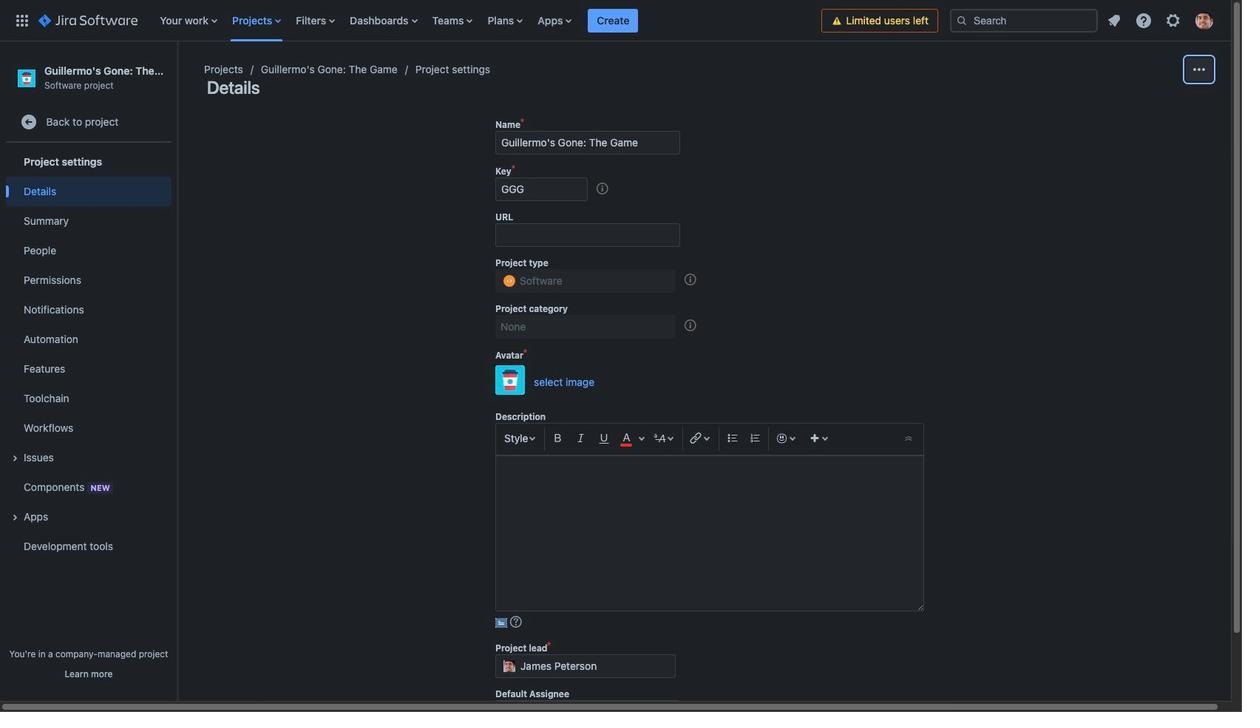 Task type: locate. For each thing, give the bounding box(es) containing it.
list item
[[588, 0, 639, 41]]

1 horizontal spatial list
[[1101, 7, 1223, 34]]

click to edit this avatar image
[[496, 365, 525, 395]]

None text field
[[496, 269, 676, 293], [496, 456, 925, 612], [496, 269, 676, 293], [496, 456, 925, 612]]

expand image
[[6, 509, 24, 527]]

jira software image
[[38, 11, 138, 29], [38, 11, 138, 29]]

search image
[[956, 14, 968, 26]]

banner
[[0, 0, 1231, 41]]

small image
[[597, 183, 609, 195], [685, 319, 697, 331]]

notifications image
[[1106, 11, 1124, 29]]

sidebar navigation image
[[161, 59, 194, 89]]

1 vertical spatial small image
[[685, 319, 697, 331]]

appswitcher icon image
[[13, 11, 31, 29]]

list
[[153, 0, 822, 41], [1101, 7, 1223, 34]]

group
[[6, 143, 172, 566]]

0 horizontal spatial list
[[153, 0, 822, 41]]

Search field
[[950, 9, 1098, 32]]

None search field
[[950, 9, 1098, 32]]

0 vertical spatial small image
[[597, 183, 609, 195]]

main content
[[178, 41, 1231, 712]]

0 horizontal spatial small image
[[597, 183, 609, 195]]

None text field
[[496, 131, 680, 155], [496, 178, 588, 201], [496, 223, 680, 247], [496, 315, 676, 339], [496, 655, 676, 678], [496, 700, 680, 712], [496, 131, 680, 155], [496, 178, 588, 201], [496, 223, 680, 247], [496, 315, 676, 339], [496, 655, 676, 678], [496, 700, 680, 712]]



Task type: vqa. For each thing, say whether or not it's contained in the screenshot.
small icon to the left
yes



Task type: describe. For each thing, give the bounding box(es) containing it.
help image
[[1135, 11, 1153, 29]]

expand image
[[6, 450, 24, 468]]

required image
[[524, 349, 531, 361]]

settings image
[[1165, 11, 1183, 29]]

your profile and settings image
[[1196, 11, 1214, 29]]

1 horizontal spatial small image
[[685, 319, 697, 331]]

primary element
[[9, 0, 822, 41]]

required image
[[512, 165, 519, 177]]

small image
[[685, 273, 697, 285]]

get local help about wiki markup help image
[[510, 616, 522, 628]]



